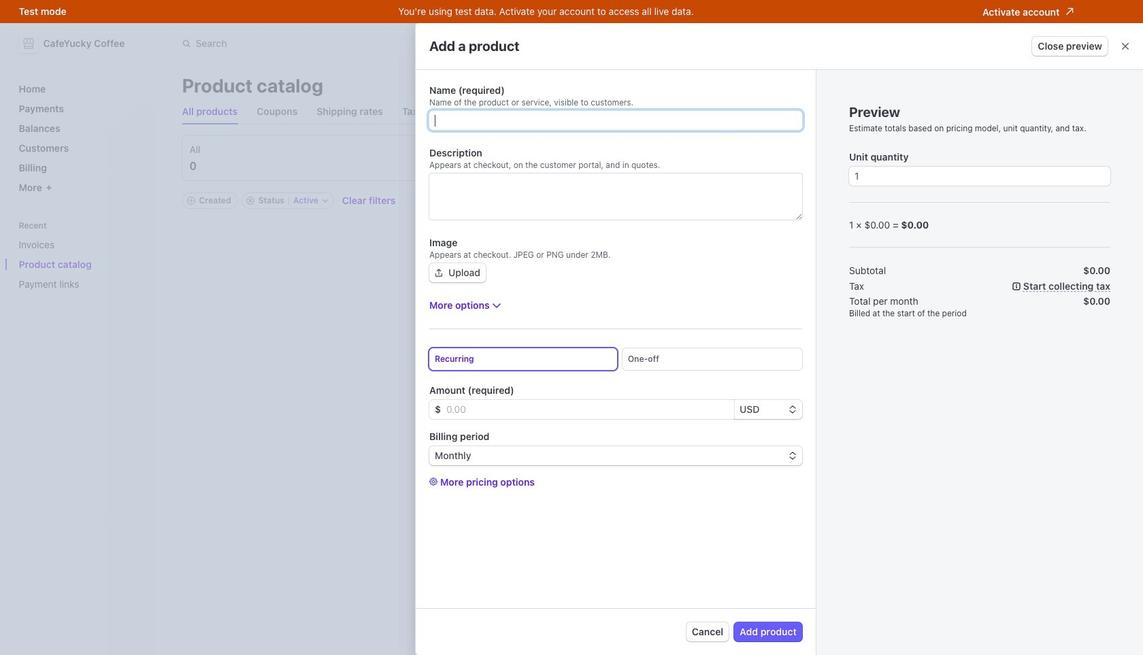 Task type: locate. For each thing, give the bounding box(es) containing it.
None text field
[[850, 167, 966, 186]]

1 tab list from the top
[[182, 99, 1074, 125]]

close image
[[1122, 42, 1130, 50]]

0.00 text field
[[441, 400, 735, 419]]

tab list
[[182, 99, 1074, 125], [182, 136, 1074, 180]]

None radio
[[430, 349, 617, 370], [623, 349, 803, 370], [430, 349, 617, 370], [623, 349, 803, 370]]

0 vertical spatial tab list
[[182, 99, 1074, 125]]

1 recent element from the top
[[13, 221, 147, 296]]

edit status image
[[323, 198, 328, 204]]

2 recent element from the top
[[13, 234, 147, 296]]

None search field
[[174, 31, 558, 56]]

toolbar
[[182, 193, 396, 209]]

recent element
[[13, 221, 147, 296], [13, 234, 147, 296]]

None text field
[[430, 111, 803, 130], [430, 174, 803, 220], [430, 111, 803, 130], [430, 174, 803, 220]]

1 vertical spatial tab list
[[182, 136, 1074, 180]]

dialog
[[415, 22, 1144, 656]]



Task type: vqa. For each thing, say whether or not it's contained in the screenshot.
The Email Invoice To Customer
no



Task type: describe. For each thing, give the bounding box(es) containing it.
2 tab list from the top
[[182, 136, 1074, 180]]

add created image
[[187, 197, 195, 205]]

remove status image
[[246, 197, 254, 205]]

core navigation links element
[[13, 78, 147, 199]]



